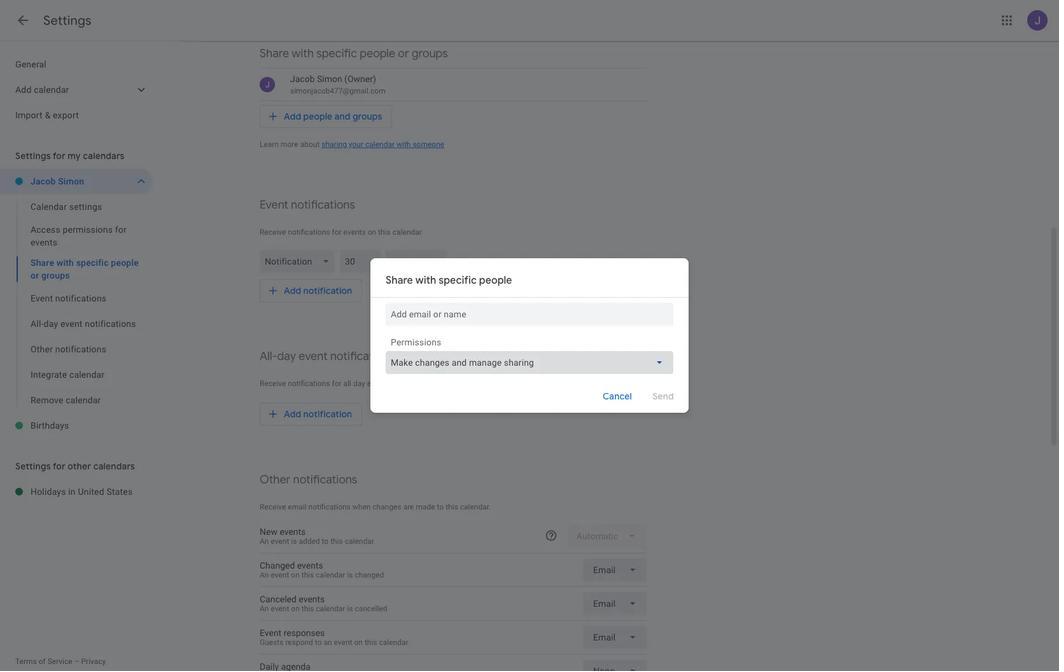 Task type: vqa. For each thing, say whether or not it's contained in the screenshot.
Share with specific people on the left top
yes



Task type: locate. For each thing, give the bounding box(es) containing it.
1 horizontal spatial share
[[386, 275, 413, 287]]

add notification down all
[[284, 409, 352, 420]]

are
[[404, 503, 414, 512]]

all
[[344, 380, 352, 389]]

import
[[15, 110, 43, 120]]

notifications
[[291, 198, 355, 213], [288, 228, 330, 237], [55, 294, 107, 304], [85, 319, 136, 329], [55, 345, 106, 355], [330, 350, 395, 364], [288, 380, 330, 389], [293, 473, 357, 488], [309, 503, 351, 512]]

groups right the or
[[412, 46, 448, 61]]

1 vertical spatial other
[[260, 473, 291, 488]]

to right made on the left of the page
[[437, 503, 444, 512]]

to right added
[[322, 538, 329, 546]]

1 horizontal spatial people
[[360, 46, 396, 61]]

0 horizontal spatial people
[[304, 111, 333, 122]]

0 vertical spatial event notifications
[[260, 198, 355, 213]]

events right all
[[367, 380, 390, 389]]

this
[[378, 228, 391, 237], [402, 380, 415, 389], [446, 503, 458, 512], [331, 538, 343, 546], [302, 571, 314, 580], [302, 605, 314, 614], [365, 639, 377, 648]]

birthdays tree item
[[0, 413, 153, 439]]

specific
[[317, 46, 357, 61], [439, 275, 477, 287]]

events up "minutes in advance for notification" number field
[[344, 228, 366, 237]]

day inside group
[[44, 319, 58, 329]]

simon inside jacob simon (owner) simonjacob477@gmail.com
[[317, 74, 342, 84]]

&
[[45, 110, 51, 120]]

0 horizontal spatial jacob
[[31, 176, 56, 187]]

calendar down cancelled
[[379, 639, 409, 648]]

added
[[299, 538, 320, 546]]

jacob inside jacob simon tree item
[[31, 176, 56, 187]]

0 horizontal spatial other notifications
[[31, 345, 106, 355]]

jacob simon (owner) simonjacob477@gmail.com
[[290, 74, 386, 96]]

event inside canceled events an event on this calendar is cancelled
[[271, 605, 289, 614]]

specific inside "dialog"
[[439, 275, 477, 287]]

0 vertical spatial all-day event notifications
[[31, 319, 136, 329]]

2 vertical spatial with
[[416, 275, 437, 287]]

an inside changed events an event on this calendar is changed
[[260, 571, 269, 580]]

add people and groups button
[[260, 105, 393, 128]]

on down the permissions
[[392, 380, 400, 389]]

1 vertical spatial event notifications
[[31, 294, 107, 304]]

is inside canceled events an event on this calendar is cancelled
[[347, 605, 353, 614]]

is left added
[[291, 538, 297, 546]]

on for receive
[[368, 228, 377, 237]]

calendar up canceled events an event on this calendar is cancelled
[[316, 571, 345, 580]]

simon down settings for my calendars
[[58, 176, 84, 187]]

share with specific people or groups
[[260, 46, 448, 61]]

an
[[260, 538, 269, 546], [260, 571, 269, 580], [260, 605, 269, 614]]

events inside changed events an event on this calendar is changed
[[297, 561, 323, 571]]

0 horizontal spatial other
[[31, 345, 53, 355]]

tree item
[[0, 253, 153, 286]]

0 horizontal spatial day
[[44, 319, 58, 329]]

jacob inside jacob simon (owner) simonjacob477@gmail.com
[[290, 74, 315, 84]]

cancel
[[603, 391, 632, 403]]

all-day event notifications up all
[[260, 350, 395, 364]]

3 add from the top
[[284, 409, 301, 420]]

other notifications up email
[[260, 473, 357, 488]]

responses
[[284, 629, 325, 639]]

on
[[368, 228, 377, 237], [392, 380, 400, 389], [291, 571, 300, 580], [291, 605, 300, 614], [354, 639, 363, 648]]

1 vertical spatial is
[[347, 571, 353, 580]]

with for share with specific people
[[416, 275, 437, 287]]

permissions
[[63, 225, 113, 235]]

for
[[53, 150, 65, 162], [115, 225, 127, 235], [332, 228, 342, 237], [332, 380, 342, 389], [53, 461, 65, 473]]

your
[[349, 140, 364, 149]]

people
[[360, 46, 396, 61], [304, 111, 333, 122], [479, 275, 512, 287]]

is inside changed events an event on this calendar is changed
[[347, 571, 353, 580]]

people for share with specific people
[[479, 275, 512, 287]]

calendars for settings for other calendars
[[93, 461, 135, 473]]

0 vertical spatial day
[[44, 319, 58, 329]]

2 vertical spatial to
[[315, 639, 322, 648]]

2 an from the top
[[260, 571, 269, 580]]

2 horizontal spatial people
[[479, 275, 512, 287]]

1 vertical spatial people
[[304, 111, 333, 122]]

receive email notifications when changes are made to this calendar.
[[260, 503, 491, 512]]

other notifications up integrate calendar on the bottom
[[31, 345, 106, 355]]

add notification
[[284, 285, 352, 297], [284, 409, 352, 420]]

0 vertical spatial settings
[[43, 13, 92, 29]]

event right an
[[334, 639, 353, 648]]

1 vertical spatial specific
[[439, 275, 477, 287]]

integrate
[[31, 370, 67, 380]]

3 an from the top
[[260, 605, 269, 614]]

1 vertical spatial all-day event notifications
[[260, 350, 395, 364]]

event
[[60, 319, 83, 329], [299, 350, 328, 364], [271, 538, 289, 546], [271, 571, 289, 580], [271, 605, 289, 614], [334, 639, 353, 648]]

2 vertical spatial settings
[[15, 461, 51, 473]]

1 vertical spatial other notifications
[[260, 473, 357, 488]]

settings for my calendars
[[15, 150, 125, 162]]

on for changed
[[291, 571, 300, 580]]

0 vertical spatial is
[[291, 538, 297, 546]]

1 vertical spatial settings
[[15, 150, 51, 162]]

event
[[260, 198, 288, 213], [31, 294, 53, 304], [260, 629, 282, 639]]

1 horizontal spatial all-day event notifications
[[260, 350, 395, 364]]

add notification down "minutes in advance for notification" number field
[[284, 285, 352, 297]]

0 horizontal spatial all-
[[31, 319, 44, 329]]

settings for settings for my calendars
[[15, 150, 51, 162]]

with left the 'someone'
[[397, 140, 411, 149]]

1 vertical spatial simon
[[58, 176, 84, 187]]

0 horizontal spatial simon
[[58, 176, 84, 187]]

sharing
[[322, 140, 347, 149]]

event up canceled
[[271, 571, 289, 580]]

0 vertical spatial notification
[[304, 285, 352, 297]]

event notifications down access permissions for events
[[31, 294, 107, 304]]

1 horizontal spatial with
[[397, 140, 411, 149]]

events right new
[[280, 527, 306, 538]]

notification down all
[[304, 409, 352, 420]]

0 vertical spatial simon
[[317, 74, 342, 84]]

0 horizontal spatial specific
[[317, 46, 357, 61]]

1 add notification button from the top
[[260, 280, 363, 303]]

tree containing general
[[0, 52, 153, 128]]

1 vertical spatial calendars
[[93, 461, 135, 473]]

1 receive from the top
[[260, 228, 286, 237]]

share for share with specific people
[[386, 275, 413, 287]]

0 vertical spatial calendar.
[[393, 228, 424, 237]]

integrate calendar
[[31, 370, 105, 380]]

1 vertical spatial notification
[[304, 409, 352, 420]]

0 horizontal spatial event notifications
[[31, 294, 107, 304]]

on up "minutes in advance for notification" number field
[[368, 228, 377, 237]]

0 horizontal spatial groups
[[353, 111, 382, 122]]

0 vertical spatial with
[[292, 46, 314, 61]]

on right an
[[354, 639, 363, 648]]

0 vertical spatial calendars
[[83, 150, 125, 162]]

1 vertical spatial event
[[31, 294, 53, 304]]

1 vertical spatial receive
[[260, 380, 286, 389]]

jacob up the calendar
[[31, 176, 56, 187]]

an inside canceled events an event on this calendar is cancelled
[[260, 605, 269, 614]]

for for all-
[[332, 380, 342, 389]]

0 vertical spatial all-
[[31, 319, 44, 329]]

0 vertical spatial an
[[260, 538, 269, 546]]

0 vertical spatial receive
[[260, 228, 286, 237]]

to left an
[[315, 639, 322, 648]]

an up canceled
[[260, 571, 269, 580]]

simon
[[317, 74, 342, 84], [58, 176, 84, 187]]

1 horizontal spatial groups
[[412, 46, 448, 61]]

permissions
[[391, 338, 442, 348]]

3 receive from the top
[[260, 503, 286, 512]]

0 vertical spatial share
[[260, 46, 289, 61]]

is
[[291, 538, 297, 546], [347, 571, 353, 580], [347, 605, 353, 614]]

an for new events
[[260, 538, 269, 546]]

2 horizontal spatial with
[[416, 275, 437, 287]]

an up changed
[[260, 538, 269, 546]]

group
[[0, 194, 153, 413]]

2 vertical spatial is
[[347, 605, 353, 614]]

changed
[[260, 561, 295, 571]]

1 vertical spatial an
[[260, 571, 269, 580]]

calendar up remove calendar
[[69, 370, 105, 380]]

event up changed
[[271, 538, 289, 546]]

add notification button down "minutes in advance for notification" number field
[[260, 280, 363, 303]]

events down 'access' on the left of page
[[31, 238, 57, 248]]

1 horizontal spatial other
[[260, 473, 291, 488]]

simonjacob477@gmail.com
[[290, 87, 386, 96]]

groups inside button
[[353, 111, 382, 122]]

1 vertical spatial day
[[277, 350, 296, 364]]

2 vertical spatial receive
[[260, 503, 286, 512]]

add notification button down all
[[260, 403, 363, 426]]

tree
[[0, 52, 153, 128]]

0 horizontal spatial share
[[260, 46, 289, 61]]

email
[[288, 503, 307, 512]]

Permissions field
[[386, 352, 674, 374]]

calendar down 'when'
[[345, 538, 374, 546]]

1 horizontal spatial jacob
[[290, 74, 315, 84]]

event inside 'new events an event is added to this calendar'
[[271, 538, 289, 546]]

is inside 'new events an event is added to this calendar'
[[291, 538, 297, 546]]

0 vertical spatial people
[[360, 46, 396, 61]]

1 vertical spatial all-
[[260, 350, 277, 364]]

0 vertical spatial jacob
[[290, 74, 315, 84]]

2 vertical spatial an
[[260, 605, 269, 614]]

1 vertical spatial groups
[[353, 111, 382, 122]]

new events an event is added to this calendar
[[260, 527, 374, 546]]

calendar. right made on the left of the page
[[460, 503, 491, 512]]

on up the responses
[[291, 605, 300, 614]]

with up jacob simon (owner) simonjacob477@gmail.com
[[292, 46, 314, 61]]

someone
[[413, 140, 445, 149]]

groups
[[412, 46, 448, 61], [353, 111, 382, 122]]

cancel button
[[597, 381, 638, 412]]

when
[[353, 503, 371, 512]]

1 vertical spatial jacob
[[31, 176, 56, 187]]

1 horizontal spatial all-
[[260, 350, 277, 364]]

terms of service – privacy
[[15, 658, 106, 667]]

events down changed events an event on this calendar is changed
[[299, 595, 325, 605]]

settings for settings
[[43, 13, 92, 29]]

receive for other
[[260, 503, 286, 512]]

event up integrate calendar on the bottom
[[60, 319, 83, 329]]

0 horizontal spatial with
[[292, 46, 314, 61]]

other
[[31, 345, 53, 355], [260, 473, 291, 488]]

to inside 'new events an event is added to this calendar'
[[322, 538, 329, 546]]

people inside "dialog"
[[479, 275, 512, 287]]

add inside button
[[284, 111, 301, 122]]

event up the responses
[[271, 605, 289, 614]]

settings right go back image
[[43, 13, 92, 29]]

events down added
[[297, 561, 323, 571]]

1 vertical spatial add notification button
[[260, 403, 363, 426]]

1 notification from the top
[[304, 285, 352, 297]]

people up add email or name text box
[[479, 275, 512, 287]]

holidays in united states tree item
[[0, 480, 153, 505]]

other up email
[[260, 473, 291, 488]]

settings up holidays
[[15, 461, 51, 473]]

share inside "dialog"
[[386, 275, 413, 287]]

settings for my calendars tree
[[0, 169, 153, 439]]

for inside access permissions for events
[[115, 225, 127, 235]]

0 vertical spatial add
[[284, 111, 301, 122]]

0 vertical spatial other notifications
[[31, 345, 106, 355]]

receive
[[260, 228, 286, 237], [260, 380, 286, 389], [260, 503, 286, 512]]

jacob
[[290, 74, 315, 84], [31, 176, 56, 187]]

event notifications up receive notifications for events on this calendar.
[[260, 198, 355, 213]]

calendar right "your"
[[366, 140, 395, 149]]

share
[[260, 46, 289, 61], [386, 275, 413, 287]]

2 vertical spatial add
[[284, 409, 301, 420]]

calendars right "my"
[[83, 150, 125, 162]]

day
[[44, 319, 58, 329], [277, 350, 296, 364], [353, 380, 365, 389]]

receive for all-
[[260, 380, 286, 389]]

export
[[53, 110, 79, 120]]

an up guests at left
[[260, 605, 269, 614]]

event responses guests respond to an event on this calendar
[[260, 629, 409, 648]]

0 vertical spatial add notification
[[284, 285, 352, 297]]

with up the permissions
[[416, 275, 437, 287]]

1 horizontal spatial other notifications
[[260, 473, 357, 488]]

on up canceled
[[291, 571, 300, 580]]

1 vertical spatial add
[[284, 285, 301, 297]]

2 vertical spatial event
[[260, 629, 282, 639]]

calendar inside changed events an event on this calendar is changed
[[316, 571, 345, 580]]

or
[[398, 46, 409, 61]]

people left the or
[[360, 46, 396, 61]]

1 vertical spatial share
[[386, 275, 413, 287]]

holidays in united states
[[31, 487, 133, 497]]

add
[[284, 111, 301, 122], [284, 285, 301, 297], [284, 409, 301, 420]]

united
[[78, 487, 104, 497]]

settings up jacob simon
[[15, 150, 51, 162]]

with
[[292, 46, 314, 61], [397, 140, 411, 149], [416, 275, 437, 287]]

1 vertical spatial with
[[397, 140, 411, 149]]

0 vertical spatial groups
[[412, 46, 448, 61]]

simon up simonjacob477@gmail.com
[[317, 74, 342, 84]]

0 horizontal spatial all-day event notifications
[[31, 319, 136, 329]]

calendar inside canceled events an event on this calendar is cancelled
[[316, 605, 345, 614]]

is left changed at the left of the page
[[347, 571, 353, 580]]

other up "integrate"
[[31, 345, 53, 355]]

an inside 'new events an event is added to this calendar'
[[260, 538, 269, 546]]

service
[[48, 658, 72, 667]]

add notification button
[[260, 280, 363, 303], [260, 403, 363, 426]]

calendar. up '30 minutes before' element
[[393, 228, 424, 237]]

all- inside settings for my calendars tree
[[31, 319, 44, 329]]

calendar inside 'new events an event is added to this calendar'
[[345, 538, 374, 546]]

is left cancelled
[[347, 605, 353, 614]]

calendar. down the permissions
[[416, 380, 447, 389]]

1 horizontal spatial simon
[[317, 74, 342, 84]]

0 vertical spatial specific
[[317, 46, 357, 61]]

jacob up simonjacob477@gmail.com
[[290, 74, 315, 84]]

1 vertical spatial add notification
[[284, 409, 352, 420]]

jacob for jacob simon
[[31, 176, 56, 187]]

1 an from the top
[[260, 538, 269, 546]]

0 vertical spatial add notification button
[[260, 280, 363, 303]]

people left 'and'
[[304, 111, 333, 122]]

new
[[260, 527, 278, 538]]

with inside "dialog"
[[416, 275, 437, 287]]

all-
[[31, 319, 44, 329], [260, 350, 277, 364]]

2 vertical spatial people
[[479, 275, 512, 287]]

on inside canceled events an event on this calendar is cancelled
[[291, 605, 300, 614]]

1 vertical spatial to
[[322, 538, 329, 546]]

receive for event
[[260, 228, 286, 237]]

to
[[437, 503, 444, 512], [322, 538, 329, 546], [315, 639, 322, 648]]

notification down "minutes in advance for notification" number field
[[304, 285, 352, 297]]

calendars up the 'states'
[[93, 461, 135, 473]]

all-day event notifications
[[31, 319, 136, 329], [260, 350, 395, 364]]

on inside changed events an event on this calendar is changed
[[291, 571, 300, 580]]

calendars
[[83, 150, 125, 162], [93, 461, 135, 473]]

calendar up event responses guests respond to an event on this calendar
[[316, 605, 345, 614]]

2 vertical spatial day
[[353, 380, 365, 389]]

all-day event notifications up integrate calendar on the bottom
[[31, 319, 136, 329]]

calendar.
[[393, 228, 424, 237], [416, 380, 447, 389], [460, 503, 491, 512]]

jacob simon tree item
[[0, 169, 153, 194]]

2 receive from the top
[[260, 380, 286, 389]]

calendar
[[366, 140, 395, 149], [69, 370, 105, 380], [66, 396, 101, 406], [345, 538, 374, 546], [316, 571, 345, 580], [316, 605, 345, 614], [379, 639, 409, 648]]

groups right 'and'
[[353, 111, 382, 122]]

1 horizontal spatial specific
[[439, 275, 477, 287]]

simon inside jacob simon tree item
[[58, 176, 84, 187]]

1 add from the top
[[284, 111, 301, 122]]

0 vertical spatial other
[[31, 345, 53, 355]]

1 horizontal spatial event notifications
[[260, 198, 355, 213]]

events
[[344, 228, 366, 237], [31, 238, 57, 248], [367, 380, 390, 389], [280, 527, 306, 538], [297, 561, 323, 571], [299, 595, 325, 605]]



Task type: describe. For each thing, give the bounding box(es) containing it.
events inside canceled events an event on this calendar is cancelled
[[299, 595, 325, 605]]

holidays in united states link
[[31, 480, 153, 505]]

group containing calendar settings
[[0, 194, 153, 413]]

canceled events an event on this calendar is cancelled
[[260, 595, 388, 614]]

jacob for jacob simon (owner) simonjacob477@gmail.com
[[290, 74, 315, 84]]

Add email or name text field
[[391, 303, 669, 326]]

other
[[68, 461, 91, 473]]

settings for other calendars
[[15, 461, 135, 473]]

learn more about sharing your calendar with someone
[[260, 140, 445, 149]]

settings heading
[[43, 13, 92, 29]]

an for changed events
[[260, 571, 269, 580]]

with for share with specific people or groups
[[292, 46, 314, 61]]

this inside canceled events an event on this calendar is cancelled
[[302, 605, 314, 614]]

jacob simon
[[31, 176, 84, 187]]

event inside event responses guests respond to an event on this calendar
[[334, 639, 353, 648]]

Minutes in advance for notification number field
[[345, 250, 376, 273]]

birthdays
[[31, 421, 69, 431]]

event up receive notifications for all day events on this calendar.
[[299, 350, 328, 364]]

share with specific people dialog
[[371, 259, 689, 413]]

people inside button
[[304, 111, 333, 122]]

birthdays link
[[31, 413, 153, 439]]

access
[[31, 225, 60, 235]]

0 vertical spatial to
[[437, 503, 444, 512]]

simon for jacob simon
[[58, 176, 84, 187]]

to inside event responses guests respond to an event on this calendar
[[315, 639, 322, 648]]

event inside event responses guests respond to an event on this calendar
[[260, 629, 282, 639]]

settings for settings for other calendars
[[15, 461, 51, 473]]

other notifications inside group
[[31, 345, 106, 355]]

calendar up "birthdays" 'tree item'
[[66, 396, 101, 406]]

settings
[[69, 202, 102, 212]]

1 vertical spatial calendar.
[[416, 380, 447, 389]]

changes
[[373, 503, 402, 512]]

states
[[107, 487, 133, 497]]

(owner)
[[345, 74, 376, 84]]

for for event
[[332, 228, 342, 237]]

is for canceled events
[[347, 605, 353, 614]]

2 notification from the top
[[304, 409, 352, 420]]

privacy
[[81, 658, 106, 667]]

all-day event notifications inside settings for my calendars tree
[[31, 319, 136, 329]]

canceled
[[260, 595, 297, 605]]

calendar
[[31, 202, 67, 212]]

changed events an event on this calendar is changed
[[260, 561, 384, 580]]

1 add notification from the top
[[284, 285, 352, 297]]

–
[[74, 658, 79, 667]]

specific for share with specific people or groups
[[317, 46, 357, 61]]

event inside changed events an event on this calendar is changed
[[271, 571, 289, 580]]

share with specific people
[[386, 275, 512, 287]]

calendar inside event responses guests respond to an event on this calendar
[[379, 639, 409, 648]]

is for changed events
[[347, 571, 353, 580]]

2 vertical spatial calendar.
[[460, 503, 491, 512]]

remove
[[31, 396, 63, 406]]

an
[[324, 639, 332, 648]]

calendars for settings for my calendars
[[83, 150, 125, 162]]

holidays
[[31, 487, 66, 497]]

general
[[15, 59, 46, 69]]

respond
[[286, 639, 313, 648]]

simon for jacob simon (owner) simonjacob477@gmail.com
[[317, 74, 342, 84]]

2 horizontal spatial day
[[353, 380, 365, 389]]

this inside 'new events an event is added to this calendar'
[[331, 538, 343, 546]]

this inside event responses guests respond to an event on this calendar
[[365, 639, 377, 648]]

sharing your calendar with someone link
[[322, 140, 445, 149]]

people for share with specific people or groups
[[360, 46, 396, 61]]

in
[[68, 487, 76, 497]]

event inside group
[[31, 294, 53, 304]]

privacy link
[[81, 658, 106, 667]]

changed
[[355, 571, 384, 580]]

events inside access permissions for events
[[31, 238, 57, 248]]

2 add notification button from the top
[[260, 403, 363, 426]]

30 minutes before element
[[260, 248, 647, 276]]

specific for share with specific people
[[439, 275, 477, 287]]

terms
[[15, 658, 37, 667]]

remove calendar
[[31, 396, 101, 406]]

share for share with specific people or groups
[[260, 46, 289, 61]]

an for canceled events
[[260, 605, 269, 614]]

0 vertical spatial event
[[260, 198, 288, 213]]

receive notifications for events on this calendar.
[[260, 228, 424, 237]]

learn
[[260, 140, 279, 149]]

for for calendar
[[115, 225, 127, 235]]

go back image
[[15, 13, 31, 28]]

event notifications inside group
[[31, 294, 107, 304]]

other inside group
[[31, 345, 53, 355]]

event inside settings for my calendars tree
[[60, 319, 83, 329]]

calendar settings
[[31, 202, 102, 212]]

on inside event responses guests respond to an event on this calendar
[[354, 639, 363, 648]]

this inside changed events an event on this calendar is changed
[[302, 571, 314, 580]]

events inside 'new events an event is added to this calendar'
[[280, 527, 306, 538]]

cancelled
[[355, 605, 388, 614]]

of
[[39, 658, 46, 667]]

2 add from the top
[[284, 285, 301, 297]]

more
[[281, 140, 298, 149]]

add people and groups
[[284, 111, 382, 122]]

and
[[335, 111, 351, 122]]

2 add notification from the top
[[284, 409, 352, 420]]

on for canceled
[[291, 605, 300, 614]]

made
[[416, 503, 435, 512]]

access permissions for events
[[31, 225, 127, 248]]

about
[[300, 140, 320, 149]]

import & export
[[15, 110, 79, 120]]

receive notifications for all day events on this calendar.
[[260, 380, 447, 389]]

guests
[[260, 639, 284, 648]]

terms of service link
[[15, 658, 72, 667]]

1 horizontal spatial day
[[277, 350, 296, 364]]

my
[[68, 150, 81, 162]]



